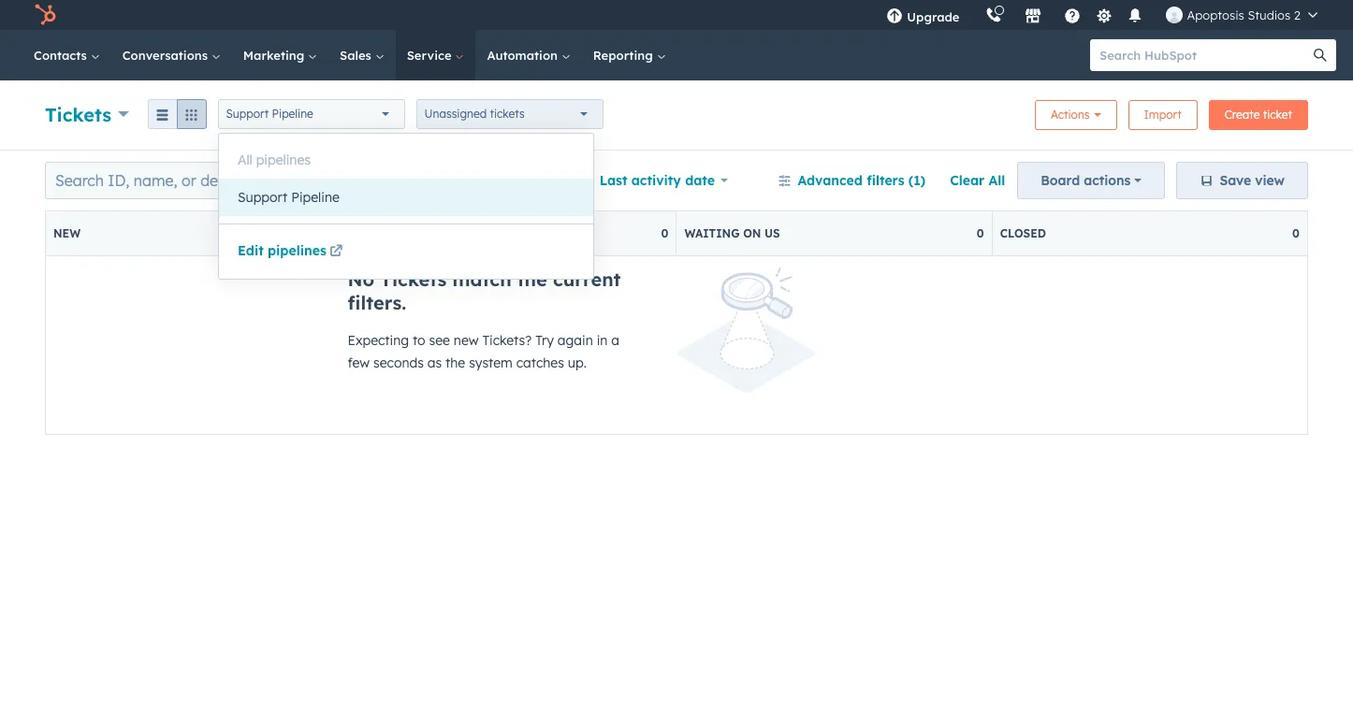 Task type: locate. For each thing, give the bounding box(es) containing it.
0 horizontal spatial (1)
[[296, 172, 313, 189]]

conversations
[[122, 48, 211, 63]]

list box
[[219, 134, 594, 224]]

to
[[413, 332, 426, 349]]

create date button
[[462, 162, 576, 199]]

0 vertical spatial support
[[226, 107, 269, 121]]

service link
[[396, 30, 476, 81]]

expecting
[[348, 332, 409, 349]]

again
[[558, 332, 593, 349]]

Search ID, name, or description search field
[[45, 162, 272, 199]]

all inside button
[[238, 152, 253, 169]]

0 horizontal spatial create
[[474, 172, 518, 189]]

all
[[238, 152, 253, 169], [989, 172, 1006, 189]]

0 vertical spatial tickets
[[45, 103, 111, 126]]

support up all pipelines
[[226, 107, 269, 121]]

the right match
[[517, 268, 547, 291]]

unassigned tickets button
[[416, 99, 603, 129]]

create for create date
[[474, 172, 518, 189]]

0 horizontal spatial 0
[[661, 227, 669, 241]]

tickets?
[[482, 332, 532, 349]]

upgrade image
[[887, 8, 904, 25]]

pipeline up all pipelines
[[272, 107, 313, 121]]

the inside expecting to see new tickets? try again in a few seconds as the system catches up.
[[446, 355, 465, 372]]

upgrade
[[907, 9, 960, 24]]

date inside last activity date popup button
[[685, 172, 715, 189]]

seconds
[[373, 355, 424, 372]]

0 vertical spatial create
[[1225, 108, 1260, 122]]

1 horizontal spatial all
[[989, 172, 1006, 189]]

pipelines right "edit"
[[268, 242, 326, 259]]

1 vertical spatial pipelines
[[268, 242, 326, 259]]

advanced
[[798, 172, 863, 189]]

group
[[148, 99, 206, 129]]

notifications image
[[1128, 8, 1144, 25]]

create
[[1225, 108, 1260, 122], [474, 172, 518, 189]]

2 date from the left
[[685, 172, 715, 189]]

1 horizontal spatial date
[[685, 172, 715, 189]]

tickets down "contacts" link
[[45, 103, 111, 126]]

pipeline
[[272, 107, 313, 121], [291, 189, 340, 206]]

reporting link
[[582, 30, 677, 81]]

link opens in a new window image
[[330, 242, 343, 264], [330, 245, 343, 259]]

create left 'ticket'
[[1225, 108, 1260, 122]]

last
[[600, 172, 628, 189]]

menu
[[874, 0, 1331, 30]]

0 left closed
[[977, 227, 985, 241]]

1 horizontal spatial the
[[517, 268, 547, 291]]

1 horizontal spatial tickets
[[380, 268, 447, 291]]

0 horizontal spatial all
[[238, 152, 253, 169]]

create ticket
[[1225, 108, 1293, 122]]

tickets banner
[[45, 95, 1309, 131]]

create inside "button"
[[1225, 108, 1260, 122]]

no
[[348, 268, 375, 291]]

support pipeline down all pipelines
[[238, 189, 340, 206]]

0 down save view button
[[1293, 227, 1300, 241]]

0 vertical spatial the
[[517, 268, 547, 291]]

search image
[[1314, 49, 1327, 62]]

(1) ticket owner button
[[284, 162, 426, 199]]

a
[[612, 332, 620, 349]]

actions
[[1084, 172, 1131, 189]]

1 vertical spatial support pipeline
[[238, 189, 340, 206]]

tickets
[[45, 103, 111, 126], [380, 268, 447, 291]]

1 vertical spatial the
[[446, 355, 465, 372]]

tickets inside popup button
[[45, 103, 111, 126]]

1 vertical spatial tickets
[[380, 268, 447, 291]]

1 vertical spatial all
[[989, 172, 1006, 189]]

advanced filters (1) button
[[766, 162, 938, 199]]

0 left waiting
[[661, 227, 669, 241]]

the right as
[[446, 355, 465, 372]]

board actions
[[1041, 172, 1131, 189]]

1 vertical spatial pipeline
[[291, 189, 340, 206]]

pipelines inside button
[[256, 152, 311, 169]]

1 horizontal spatial (1)
[[909, 172, 926, 189]]

1 date from the left
[[522, 172, 551, 189]]

activity
[[632, 172, 681, 189]]

(1) left ticket
[[296, 172, 313, 189]]

pipelines for edit pipelines
[[268, 242, 326, 259]]

tickets
[[490, 107, 525, 121]]

create inside popup button
[[474, 172, 518, 189]]

list box containing all pipelines
[[219, 134, 594, 224]]

as
[[428, 355, 442, 372]]

board actions button
[[1018, 162, 1166, 199]]

edit pipelines link
[[238, 240, 346, 264]]

current
[[553, 268, 621, 291]]

0
[[661, 227, 669, 241], [977, 227, 985, 241], [1293, 227, 1300, 241]]

2 0 from the left
[[977, 227, 985, 241]]

create down the unassigned tickets popup button
[[474, 172, 518, 189]]

pipelines
[[256, 152, 311, 169], [268, 242, 326, 259]]

pipeline inside button
[[291, 189, 340, 206]]

advanced filters (1)
[[798, 172, 926, 189]]

1 vertical spatial create
[[474, 172, 518, 189]]

support inside dropdown button
[[226, 107, 269, 121]]

last activity date
[[600, 172, 715, 189]]

support pipeline inside button
[[238, 189, 340, 206]]

0 horizontal spatial the
[[446, 355, 465, 372]]

ticket
[[1264, 108, 1293, 122]]

calling icon button
[[979, 3, 1011, 27]]

1 vertical spatial support
[[238, 189, 288, 206]]

actions
[[1051, 108, 1090, 122]]

0 horizontal spatial date
[[522, 172, 551, 189]]

date right the activity
[[685, 172, 715, 189]]

the inside no tickets match the current filters.
[[517, 268, 547, 291]]

support pipeline inside dropdown button
[[226, 107, 313, 121]]

marketplaces image
[[1026, 8, 1042, 25]]

support pipeline button
[[219, 179, 594, 216]]

date
[[522, 172, 551, 189], [685, 172, 715, 189]]

create date
[[474, 172, 551, 189]]

1 horizontal spatial 0
[[977, 227, 985, 241]]

sales link
[[329, 30, 396, 81]]

search button
[[1305, 39, 1337, 71]]

all right clear
[[989, 172, 1006, 189]]

0 vertical spatial support pipeline
[[226, 107, 313, 121]]

1 (1) from the left
[[296, 172, 313, 189]]

unassigned tickets
[[425, 107, 525, 121]]

all down support pipeline dropdown button
[[238, 152, 253, 169]]

all inside button
[[989, 172, 1006, 189]]

2 horizontal spatial 0
[[1293, 227, 1300, 241]]

1 horizontal spatial create
[[1225, 108, 1260, 122]]

support down all pipelines
[[238, 189, 288, 206]]

pipelines for all pipelines
[[256, 152, 311, 169]]

ticket
[[317, 172, 357, 189]]

0 vertical spatial pipeline
[[272, 107, 313, 121]]

tickets right no
[[380, 268, 447, 291]]

2 (1) from the left
[[909, 172, 926, 189]]

the
[[517, 268, 547, 291], [446, 355, 465, 372]]

date down the unassigned tickets popup button
[[522, 172, 551, 189]]

menu item
[[973, 0, 977, 30]]

few
[[348, 355, 370, 372]]

pipelines down support pipeline dropdown button
[[256, 152, 311, 169]]

reporting
[[593, 48, 657, 63]]

marketing link
[[232, 30, 329, 81]]

all pipelines button
[[219, 141, 594, 179]]

support
[[226, 107, 269, 121], [238, 189, 288, 206]]

view
[[1256, 172, 1285, 189]]

on
[[743, 227, 761, 241]]

0 horizontal spatial tickets
[[45, 103, 111, 126]]

import
[[1144, 108, 1182, 122]]

system
[[469, 355, 513, 372]]

filters.
[[348, 291, 406, 315]]

pipeline down all pipelines
[[291, 189, 340, 206]]

support pipeline
[[226, 107, 313, 121], [238, 189, 340, 206]]

0 vertical spatial pipelines
[[256, 152, 311, 169]]

(1) right filters
[[909, 172, 926, 189]]

0 vertical spatial all
[[238, 152, 253, 169]]

all pipelines
[[238, 152, 311, 169]]

(1)
[[296, 172, 313, 189], [909, 172, 926, 189]]

support pipeline up all pipelines
[[226, 107, 313, 121]]

in
[[597, 332, 608, 349]]

3 0 from the left
[[1293, 227, 1300, 241]]

calling icon image
[[986, 7, 1003, 24]]



Task type: describe. For each thing, give the bounding box(es) containing it.
create ticket button
[[1209, 100, 1309, 130]]

tickets inside no tickets match the current filters.
[[380, 268, 447, 291]]

match
[[453, 268, 512, 291]]

waiting on us
[[685, 227, 780, 241]]

contacts
[[34, 48, 91, 63]]

waiting
[[685, 227, 740, 241]]

notifications button
[[1120, 0, 1152, 30]]

pipeline inside dropdown button
[[272, 107, 313, 121]]

settings image
[[1096, 8, 1113, 25]]

studios
[[1248, 7, 1291, 22]]

(1) inside popup button
[[296, 172, 313, 189]]

sales
[[340, 48, 375, 63]]

0 for waiting on us
[[977, 227, 985, 241]]

Search HubSpot search field
[[1091, 39, 1320, 71]]

support pipeline button
[[218, 99, 405, 129]]

owner
[[361, 172, 401, 189]]

marketplaces button
[[1014, 0, 1054, 30]]

2 link opens in a new window image from the top
[[330, 245, 343, 259]]

contacts link
[[22, 30, 111, 81]]

date inside create date popup button
[[522, 172, 551, 189]]

apoptosis studios 2 button
[[1156, 0, 1329, 30]]

apoptosis studios 2
[[1187, 7, 1301, 22]]

hubspot image
[[34, 4, 56, 26]]

board
[[1041, 172, 1080, 189]]

save view
[[1220, 172, 1285, 189]]

expecting to see new tickets? try again in a few seconds as the system catches up.
[[348, 332, 620, 372]]

apoptosis
[[1187, 7, 1245, 22]]

last activity date button
[[588, 162, 740, 199]]

no tickets match the current filters.
[[348, 268, 621, 315]]

unassigned
[[425, 107, 487, 121]]

closed
[[1000, 227, 1047, 241]]

0 for closed
[[1293, 227, 1300, 241]]

menu containing apoptosis studios 2
[[874, 0, 1331, 30]]

save
[[1220, 172, 1252, 189]]

new
[[53, 227, 81, 241]]

1 0 from the left
[[661, 227, 669, 241]]

edit pipelines
[[238, 242, 326, 259]]

2
[[1295, 7, 1301, 22]]

group inside tickets banner
[[148, 99, 206, 129]]

edit
[[238, 242, 264, 259]]

new
[[454, 332, 479, 349]]

help image
[[1065, 8, 1082, 25]]

see
[[429, 332, 450, 349]]

actions button
[[1035, 100, 1117, 130]]

filters
[[867, 172, 905, 189]]

tickets button
[[45, 101, 129, 128]]

marketing
[[243, 48, 308, 63]]

us
[[765, 227, 780, 241]]

catches
[[517, 355, 564, 372]]

try
[[536, 332, 554, 349]]

hubspot link
[[22, 4, 70, 26]]

conversations link
[[111, 30, 232, 81]]

import button
[[1129, 100, 1198, 130]]

save view button
[[1177, 162, 1309, 199]]

up.
[[568, 355, 587, 372]]

support inside button
[[238, 189, 288, 206]]

clear
[[950, 172, 985, 189]]

(1) inside 'button'
[[909, 172, 926, 189]]

help button
[[1057, 0, 1089, 30]]

automation
[[487, 48, 561, 63]]

(1) ticket owner
[[296, 172, 401, 189]]

settings link
[[1093, 5, 1116, 25]]

create for create ticket
[[1225, 108, 1260, 122]]

tara schultz image
[[1167, 7, 1184, 23]]

clear all button
[[938, 162, 1018, 199]]

automation link
[[476, 30, 582, 81]]

clear all
[[950, 172, 1006, 189]]

1 link opens in a new window image from the top
[[330, 242, 343, 264]]

service
[[407, 48, 455, 63]]



Task type: vqa. For each thing, say whether or not it's contained in the screenshot.
Press to sort. icon corresponding to second Press to sort. ELEMENT from the right
no



